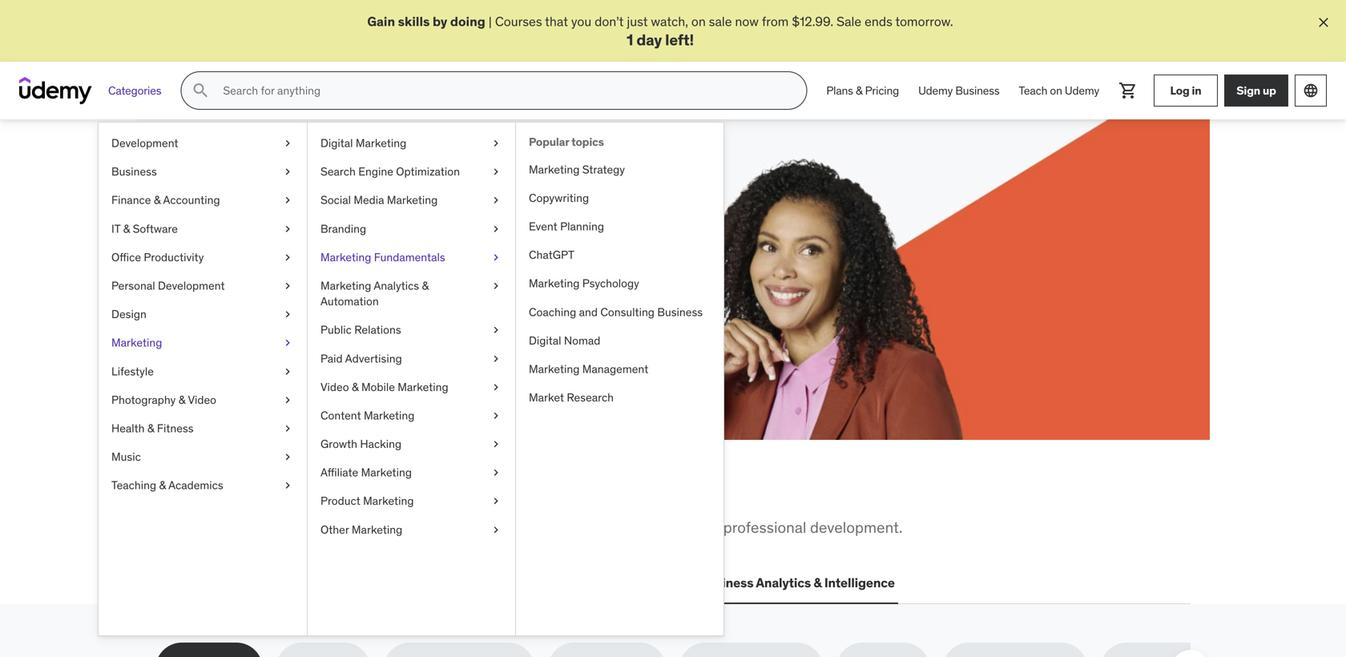 Task type: vqa. For each thing, say whether or not it's contained in the screenshot.
COURSES to the right
yes



Task type: describe. For each thing, give the bounding box(es) containing it.
it & software link
[[99, 215, 307, 243]]

digital nomad link
[[516, 327, 724, 355]]

save)
[[274, 221, 337, 255]]

marketing down 'paid advertising' link
[[398, 380, 449, 394]]

xsmall image for branding
[[490, 221, 503, 237]]

chatgpt link
[[516, 241, 724, 270]]

now
[[735, 13, 759, 30]]

market
[[529, 391, 564, 405]]

video & mobile marketing link
[[308, 373, 515, 402]]

courses for doing
[[495, 13, 542, 30]]

business up finance
[[111, 165, 157, 179]]

marketing up technical at the bottom left of page
[[363, 494, 414, 509]]

accounting
[[163, 193, 220, 208]]

teaching
[[111, 478, 156, 493]]

marketing up 'market' at the bottom of the page
[[529, 362, 580, 376]]

fundamentals
[[374, 250, 445, 265]]

xsmall image for teaching & academics
[[281, 478, 294, 494]]

office
[[111, 250, 141, 265]]

marketing fundamentals
[[321, 250, 445, 265]]

need
[[367, 478, 428, 511]]

affiliate
[[321, 466, 358, 480]]

learn, practice, succeed (and save) courses for every skill in your learning journey, starting at $12.99. sale ends tomorrow.
[[213, 189, 525, 295]]

topics
[[572, 135, 604, 149]]

intelligence
[[825, 575, 895, 591]]

& for academics
[[159, 478, 166, 493]]

health
[[111, 421, 145, 436]]

xsmall image for video & mobile marketing
[[490, 380, 503, 395]]

courses for (and
[[213, 261, 260, 277]]

growth hacking link
[[308, 430, 515, 459]]

business analytics & intelligence button
[[696, 564, 898, 603]]

xsmall image for business
[[281, 164, 294, 180]]

event planning
[[529, 219, 604, 234]]

sign
[[1237, 83, 1261, 98]]

media
[[354, 193, 384, 208]]

advertising
[[345, 351, 402, 366]]

doing
[[450, 13, 486, 30]]

the
[[198, 478, 238, 511]]

marketing fundamentals element
[[515, 123, 724, 636]]

categories button
[[99, 71, 171, 110]]

log in link
[[1154, 75, 1218, 107]]

business inside 'marketing fundamentals' element
[[658, 305, 703, 319]]

& for fitness
[[147, 421, 154, 436]]

digital marketing
[[321, 136, 407, 150]]

product marketing link
[[308, 487, 515, 516]]

choose a language image
[[1303, 83, 1319, 99]]

xsmall image for development
[[281, 136, 294, 151]]

marketing psychology link
[[516, 270, 724, 298]]

log in
[[1171, 83, 1202, 98]]

xsmall image for paid advertising
[[490, 351, 503, 367]]

business left teach
[[956, 83, 1000, 98]]

starting
[[480, 261, 525, 277]]

& inside button
[[814, 575, 822, 591]]

it for it certifications
[[288, 575, 299, 591]]

in inside all the skills you need in one place from critical workplace skills to technical topics, our catalog supports well-rounded professional development.
[[433, 478, 458, 511]]

up
[[1263, 83, 1277, 98]]

lifestyle link
[[99, 357, 307, 386]]

shopping cart with 0 items image
[[1119, 81, 1138, 100]]

udemy business link
[[909, 71, 1010, 110]]

all the skills you need in one place from critical workplace skills to technical topics, our catalog supports well-rounded professional development.
[[156, 478, 903, 537]]

marketing analytics & automation link
[[308, 272, 515, 316]]

finance & accounting
[[111, 193, 220, 208]]

xsmall image for personal development
[[281, 278, 294, 294]]

marketing analytics & automation
[[321, 279, 429, 309]]

1 horizontal spatial video
[[321, 380, 349, 394]]

photography & video link
[[99, 386, 307, 415]]

marketing strategy
[[529, 162, 625, 177]]

our
[[486, 518, 508, 537]]

marketing down 'product marketing'
[[352, 523, 403, 537]]

photography & video
[[111, 393, 216, 407]]

development inside "personal development" link
[[158, 279, 225, 293]]

xsmall image for digital marketing
[[490, 136, 503, 151]]

plans & pricing link
[[817, 71, 909, 110]]

xsmall image for affiliate marketing
[[490, 465, 503, 481]]

that
[[545, 13, 568, 30]]

xsmall image for search engine optimization
[[490, 164, 503, 180]]

supports
[[566, 518, 626, 537]]

digital for digital marketing
[[321, 136, 353, 150]]

software
[[133, 222, 178, 236]]

every
[[282, 261, 313, 277]]

log
[[1171, 83, 1190, 98]]

analytics for business
[[756, 575, 811, 591]]

categories
[[108, 83, 161, 98]]

it certifications button
[[285, 564, 386, 603]]

xsmall image for marketing analytics & automation
[[490, 278, 503, 294]]

marketing down popular
[[529, 162, 580, 177]]

$12.99. for save)
[[228, 279, 269, 295]]

health & fitness
[[111, 421, 194, 436]]

marketing up engine
[[356, 136, 407, 150]]

relations
[[354, 323, 401, 337]]

just
[[627, 13, 648, 30]]

academics
[[168, 478, 223, 493]]

public relations link
[[308, 316, 515, 345]]

xsmall image for music
[[281, 449, 294, 465]]

growth
[[321, 437, 357, 451]]

$12.99. for |
[[792, 13, 834, 30]]

xsmall image for design
[[281, 307, 294, 323]]

music
[[111, 450, 141, 464]]

marketing up coaching
[[529, 276, 580, 291]]

copywriting
[[529, 191, 589, 205]]

photography
[[111, 393, 176, 407]]

product marketing
[[321, 494, 414, 509]]

office productivity link
[[99, 243, 307, 272]]

affiliate marketing
[[321, 466, 412, 480]]

marketing down the search engine optimization link
[[387, 193, 438, 208]]

design
[[111, 307, 147, 322]]

Search for anything text field
[[220, 77, 787, 104]]

and
[[579, 305, 598, 319]]

1
[[627, 30, 633, 49]]

on inside the gain skills by doing | courses that you don't just watch, on sale now from $12.99. sale ends tomorrow. 1 day left!
[[692, 13, 706, 30]]

from
[[762, 13, 789, 30]]

development.
[[810, 518, 903, 537]]

left!
[[665, 30, 694, 49]]

xsmall image for lifestyle
[[281, 364, 294, 380]]

planning
[[560, 219, 604, 234]]

0 horizontal spatial video
[[188, 393, 216, 407]]

in inside 'link'
[[1192, 83, 1202, 98]]



Task type: locate. For each thing, give the bounding box(es) containing it.
xsmall image for product marketing
[[490, 494, 503, 509]]

0 vertical spatial skills
[[398, 13, 430, 30]]

office productivity
[[111, 250, 204, 265]]

skills up workplace
[[243, 478, 312, 511]]

xsmall image inside photography & video link
[[281, 392, 294, 408]]

$12.99.
[[792, 13, 834, 30], [228, 279, 269, 295]]

succeed
[[415, 189, 515, 223]]

& right teaching
[[159, 478, 166, 493]]

0 horizontal spatial you
[[316, 478, 362, 511]]

|
[[489, 13, 492, 30]]

0 horizontal spatial it
[[111, 222, 120, 236]]

digital inside 'marketing fundamentals' element
[[529, 333, 562, 348]]

ends for |
[[865, 13, 893, 30]]

courses inside the gain skills by doing | courses that you don't just watch, on sale now from $12.99. sale ends tomorrow. 1 day left!
[[495, 13, 542, 30]]

skills inside the gain skills by doing | courses that you don't just watch, on sale now from $12.99. sale ends tomorrow. 1 day left!
[[398, 13, 430, 30]]

health & fitness link
[[99, 415, 307, 443]]

2 vertical spatial in
[[433, 478, 458, 511]]

xsmall image for marketing fundamentals
[[490, 250, 503, 265]]

digital
[[321, 136, 353, 150], [529, 333, 562, 348]]

xsmall image for health & fitness
[[281, 421, 294, 437]]

ends up pricing on the top of page
[[865, 13, 893, 30]]

development link
[[99, 129, 307, 158]]

0 vertical spatial analytics
[[374, 279, 419, 293]]

1 vertical spatial courses
[[213, 261, 260, 277]]

1 horizontal spatial sale
[[837, 13, 862, 30]]

(and
[[213, 221, 269, 255]]

$12.99. right from
[[792, 13, 834, 30]]

2 horizontal spatial in
[[1192, 83, 1202, 98]]

1 vertical spatial digital
[[529, 333, 562, 348]]

2 vertical spatial skills
[[317, 518, 351, 537]]

personal
[[111, 279, 155, 293]]

it left certifications
[[288, 575, 299, 591]]

for
[[263, 261, 279, 277]]

topics,
[[437, 518, 482, 537]]

it certifications
[[288, 575, 383, 591]]

0 horizontal spatial in
[[342, 261, 352, 277]]

xsmall image inside public relations link
[[490, 323, 503, 338]]

courses right |
[[495, 13, 542, 30]]

development down categories dropdown button
[[111, 136, 178, 150]]

tomorrow. inside the gain skills by doing | courses that you don't just watch, on sale now from $12.99. sale ends tomorrow. 1 day left!
[[896, 13, 954, 30]]

analytics inside button
[[756, 575, 811, 591]]

0 vertical spatial courses
[[495, 13, 542, 30]]

1 horizontal spatial ends
[[865, 13, 893, 30]]

& up fitness
[[179, 393, 185, 407]]

& down the learning
[[422, 279, 429, 293]]

all
[[156, 478, 193, 511]]

xsmall image inside business link
[[281, 164, 294, 180]]

xsmall image for photography & video
[[281, 392, 294, 408]]

xsmall image inside content marketing 'link'
[[490, 408, 503, 424]]

tomorrow. for |
[[896, 13, 954, 30]]

1 vertical spatial sale
[[272, 279, 297, 295]]

0 horizontal spatial on
[[692, 13, 706, 30]]

other marketing link
[[308, 516, 515, 544]]

sale up plans
[[837, 13, 862, 30]]

marketing
[[356, 136, 407, 150], [529, 162, 580, 177], [387, 193, 438, 208], [321, 250, 371, 265], [529, 276, 580, 291], [321, 279, 371, 293], [111, 336, 162, 350], [529, 362, 580, 376], [398, 380, 449, 394], [364, 409, 415, 423], [361, 466, 412, 480], [363, 494, 414, 509], [352, 523, 403, 537]]

it inside button
[[288, 575, 299, 591]]

& right health
[[147, 421, 154, 436]]

xsmall image for finance & accounting
[[281, 193, 294, 208]]

learn,
[[213, 189, 296, 223]]

0 horizontal spatial sale
[[272, 279, 297, 295]]

courses
[[495, 13, 542, 30], [213, 261, 260, 277]]

1 vertical spatial $12.99.
[[228, 279, 269, 295]]

& for accounting
[[154, 193, 161, 208]]

ends inside the gain skills by doing | courses that you don't just watch, on sale now from $12.99. sale ends tomorrow. 1 day left!
[[865, 13, 893, 30]]

udemy right pricing on the top of page
[[919, 83, 953, 98]]

tomorrow. inside learn, practice, succeed (and save) courses for every skill in your learning journey, starting at $12.99. sale ends tomorrow.
[[331, 279, 389, 295]]

ends down skill on the left top of the page
[[300, 279, 328, 295]]

digital up search
[[321, 136, 353, 150]]

xsmall image inside development "link"
[[281, 136, 294, 151]]

in inside learn, practice, succeed (and save) courses for every skill in your learning journey, starting at $12.99. sale ends tomorrow.
[[342, 261, 352, 277]]

tomorrow. for save)
[[331, 279, 389, 295]]

data
[[488, 575, 516, 591]]

ends for save)
[[300, 279, 328, 295]]

$12.99. inside learn, practice, succeed (and save) courses for every skill in your learning journey, starting at $12.99. sale ends tomorrow.
[[228, 279, 269, 295]]

0 vertical spatial development
[[111, 136, 178, 150]]

xsmall image inside marketing link
[[281, 335, 294, 351]]

sale inside the gain skills by doing | courses that you don't just watch, on sale now from $12.99. sale ends tomorrow. 1 day left!
[[837, 13, 862, 30]]

you right the that on the left of page
[[571, 13, 592, 30]]

xsmall image inside the search engine optimization link
[[490, 164, 503, 180]]

business inside button
[[700, 575, 754, 591]]

business right the consulting
[[658, 305, 703, 319]]

0 vertical spatial $12.99.
[[792, 13, 834, 30]]

video down lifestyle link
[[188, 393, 216, 407]]

xsmall image inside marketing fundamentals link
[[490, 250, 503, 265]]

you inside the gain skills by doing | courses that you don't just watch, on sale now from $12.99. sale ends tomorrow. 1 day left!
[[571, 13, 592, 30]]

by
[[433, 13, 448, 30]]

1 horizontal spatial analytics
[[756, 575, 811, 591]]

0 vertical spatial ends
[[865, 13, 893, 30]]

& up 'office'
[[123, 222, 130, 236]]

& right plans
[[856, 83, 863, 98]]

0 horizontal spatial skills
[[243, 478, 312, 511]]

development down office productivity link
[[158, 279, 225, 293]]

digital for digital nomad
[[529, 333, 562, 348]]

udemy left shopping cart with 0 items icon
[[1065, 83, 1100, 98]]

courses up at
[[213, 261, 260, 277]]

in right log
[[1192, 83, 1202, 98]]

0 vertical spatial you
[[571, 13, 592, 30]]

digital down coaching
[[529, 333, 562, 348]]

& inside marketing analytics & automation
[[422, 279, 429, 293]]

marketing up lifestyle
[[111, 336, 162, 350]]

engine
[[358, 165, 393, 179]]

in up topics, at the left bottom of page
[[433, 478, 458, 511]]

workplace
[[244, 518, 314, 537]]

xsmall image
[[281, 136, 294, 151], [490, 136, 503, 151], [281, 193, 294, 208], [490, 193, 503, 208], [281, 221, 294, 237], [490, 221, 503, 237], [281, 250, 294, 265], [490, 250, 503, 265], [281, 278, 294, 294], [281, 307, 294, 323], [490, 323, 503, 338], [281, 392, 294, 408], [490, 408, 503, 424], [490, 437, 503, 452], [490, 465, 503, 481], [281, 478, 294, 494], [490, 494, 503, 509]]

plans & pricing
[[827, 83, 899, 98]]

video down paid
[[321, 380, 349, 394]]

research
[[567, 391, 614, 405]]

rounded
[[663, 518, 720, 537]]

nomad
[[564, 333, 601, 348]]

coaching
[[529, 305, 576, 319]]

xsmall image inside it & software link
[[281, 221, 294, 237]]

lifestyle
[[111, 364, 154, 379]]

0 vertical spatial sale
[[837, 13, 862, 30]]

marketing link
[[99, 329, 307, 357]]

$12.99. down for
[[228, 279, 269, 295]]

xsmall image inside music link
[[281, 449, 294, 465]]

on right teach
[[1050, 83, 1063, 98]]

& for mobile
[[352, 380, 359, 394]]

branding
[[321, 222, 366, 236]]

marketing inside marketing analytics & automation
[[321, 279, 371, 293]]

business analytics & intelligence
[[700, 575, 895, 591]]

analytics down the learning
[[374, 279, 419, 293]]

xsmall image inside product marketing link
[[490, 494, 503, 509]]

xsmall image inside finance & accounting link
[[281, 193, 294, 208]]

1 horizontal spatial udemy
[[1065, 83, 1100, 98]]

0 horizontal spatial udemy
[[919, 83, 953, 98]]

paid advertising
[[321, 351, 402, 366]]

it for it & software
[[111, 222, 120, 236]]

certifications
[[301, 575, 383, 591]]

1 horizontal spatial on
[[1050, 83, 1063, 98]]

$12.99. inside the gain skills by doing | courses that you don't just watch, on sale now from $12.99. sale ends tomorrow. 1 day left!
[[792, 13, 834, 30]]

& for pricing
[[856, 83, 863, 98]]

xsmall image inside affiliate marketing link
[[490, 465, 503, 481]]

0 horizontal spatial tomorrow.
[[331, 279, 389, 295]]

sale for save)
[[272, 279, 297, 295]]

1 horizontal spatial tomorrow.
[[896, 13, 954, 30]]

1 vertical spatial ends
[[300, 279, 328, 295]]

xsmall image inside video & mobile marketing link
[[490, 380, 503, 395]]

your
[[355, 261, 380, 277]]

xsmall image inside branding link
[[490, 221, 503, 237]]

1 vertical spatial tomorrow.
[[331, 279, 389, 295]]

teach on udemy
[[1019, 83, 1100, 98]]

xsmall image inside 'paid advertising' link
[[490, 351, 503, 367]]

xsmall image for public relations
[[490, 323, 503, 338]]

udemy image
[[19, 77, 92, 104]]

paid
[[321, 351, 343, 366]]

popular
[[529, 135, 569, 149]]

xsmall image for social media marketing
[[490, 193, 503, 208]]

video
[[321, 380, 349, 394], [188, 393, 216, 407]]

technical
[[372, 518, 434, 537]]

tomorrow. down 'your'
[[331, 279, 389, 295]]

xsmall image inside other marketing link
[[490, 522, 503, 538]]

xsmall image for growth hacking
[[490, 437, 503, 452]]

xsmall image
[[281, 164, 294, 180], [490, 164, 503, 180], [490, 278, 503, 294], [281, 335, 294, 351], [490, 351, 503, 367], [281, 364, 294, 380], [490, 380, 503, 395], [281, 421, 294, 437], [281, 449, 294, 465], [490, 522, 503, 538]]

1 horizontal spatial $12.99.
[[792, 13, 834, 30]]

tomorrow. up udemy business
[[896, 13, 954, 30]]

chatgpt
[[529, 248, 575, 262]]

social media marketing link
[[308, 186, 515, 215]]

1 horizontal spatial you
[[571, 13, 592, 30]]

xsmall image for it & software
[[281, 221, 294, 237]]

& right finance
[[154, 193, 161, 208]]

xsmall image for office productivity
[[281, 250, 294, 265]]

1 horizontal spatial courses
[[495, 13, 542, 30]]

1 vertical spatial skills
[[243, 478, 312, 511]]

xsmall image for marketing
[[281, 335, 294, 351]]

1 horizontal spatial digital
[[529, 333, 562, 348]]

1 horizontal spatial it
[[288, 575, 299, 591]]

marketing up automation on the top of page
[[321, 279, 371, 293]]

1 vertical spatial development
[[158, 279, 225, 293]]

public
[[321, 323, 352, 337]]

xsmall image for content marketing
[[490, 408, 503, 424]]

1 udemy from the left
[[919, 83, 953, 98]]

sale for |
[[837, 13, 862, 30]]

skills
[[398, 13, 430, 30], [243, 478, 312, 511], [317, 518, 351, 537]]

sale inside learn, practice, succeed (and save) courses for every skill in your learning journey, starting at $12.99. sale ends tomorrow.
[[272, 279, 297, 295]]

data science button
[[484, 564, 569, 603]]

0 vertical spatial on
[[692, 13, 706, 30]]

xsmall image inside social media marketing link
[[490, 193, 503, 208]]

analytics down professional
[[756, 575, 811, 591]]

on left the sale at right top
[[692, 13, 706, 30]]

learning
[[383, 261, 429, 277]]

1 vertical spatial you
[[316, 478, 362, 511]]

1 horizontal spatial skills
[[317, 518, 351, 537]]

submit search image
[[191, 81, 210, 100]]

xsmall image inside lifestyle link
[[281, 364, 294, 380]]

0 vertical spatial digital
[[321, 136, 353, 150]]

& left intelligence
[[814, 575, 822, 591]]

you up other at the left
[[316, 478, 362, 511]]

in right skill on the left top of the page
[[342, 261, 352, 277]]

ends inside learn, practice, succeed (and save) courses for every skill in your learning journey, starting at $12.99. sale ends tomorrow.
[[300, 279, 328, 295]]

1 vertical spatial in
[[342, 261, 352, 277]]

1 vertical spatial on
[[1050, 83, 1063, 98]]

market research
[[529, 391, 614, 405]]

sale
[[709, 13, 732, 30]]

0 horizontal spatial courses
[[213, 261, 260, 277]]

content marketing
[[321, 409, 415, 423]]

xsmall image inside teaching & academics link
[[281, 478, 294, 494]]

branding link
[[308, 215, 515, 243]]

& for software
[[123, 222, 130, 236]]

professional
[[724, 518, 807, 537]]

0 vertical spatial tomorrow.
[[896, 13, 954, 30]]

video & mobile marketing
[[321, 380, 449, 394]]

teach
[[1019, 83, 1048, 98]]

1 vertical spatial analytics
[[756, 575, 811, 591]]

marketing down branding
[[321, 250, 371, 265]]

xsmall image inside growth hacking link
[[490, 437, 503, 452]]

close image
[[1316, 14, 1332, 30]]

2 horizontal spatial skills
[[398, 13, 430, 30]]

optimization
[[396, 165, 460, 179]]

analytics for marketing
[[374, 279, 419, 293]]

sale down every
[[272, 279, 297, 295]]

xsmall image inside "personal development" link
[[281, 278, 294, 294]]

search engine optimization
[[321, 165, 460, 179]]

business down the rounded
[[700, 575, 754, 591]]

business
[[956, 83, 1000, 98], [111, 165, 157, 179], [658, 305, 703, 319], [700, 575, 754, 591]]

finance & accounting link
[[99, 186, 307, 215]]

analytics
[[374, 279, 419, 293], [756, 575, 811, 591]]

xsmall image inside "design" link
[[281, 307, 294, 323]]

0 horizontal spatial analytics
[[374, 279, 419, 293]]

0 vertical spatial it
[[111, 222, 120, 236]]

skills left by
[[398, 13, 430, 30]]

courses inside learn, practice, succeed (and save) courses for every skill in your learning journey, starting at $12.99. sale ends tomorrow.
[[213, 261, 260, 277]]

xsmall image inside office productivity link
[[281, 250, 294, 265]]

marketing strategy link
[[516, 155, 724, 184]]

0 horizontal spatial ends
[[300, 279, 328, 295]]

social
[[321, 193, 351, 208]]

skills down product
[[317, 518, 351, 537]]

critical
[[194, 518, 240, 537]]

0 horizontal spatial $12.99.
[[228, 279, 269, 295]]

event
[[529, 219, 558, 234]]

marketing down the hacking
[[361, 466, 412, 480]]

xsmall image for other marketing
[[490, 522, 503, 538]]

marketing down video & mobile marketing
[[364, 409, 415, 423]]

it up 'office'
[[111, 222, 120, 236]]

development inside development "link"
[[111, 136, 178, 150]]

marketing fundamentals link
[[308, 243, 515, 272]]

ends
[[865, 13, 893, 30], [300, 279, 328, 295]]

udemy business
[[919, 83, 1000, 98]]

you inside all the skills you need in one place from critical workplace skills to technical topics, our catalog supports well-rounded professional development.
[[316, 478, 362, 511]]

music link
[[99, 443, 307, 472]]

xsmall image inside marketing analytics & automation link
[[490, 278, 503, 294]]

xsmall image inside health & fitness link
[[281, 421, 294, 437]]

1 horizontal spatial in
[[433, 478, 458, 511]]

it & software
[[111, 222, 178, 236]]

2 udemy from the left
[[1065, 83, 1100, 98]]

other
[[321, 523, 349, 537]]

& left mobile
[[352, 380, 359, 394]]

xsmall image inside "digital marketing" link
[[490, 136, 503, 151]]

0 horizontal spatial digital
[[321, 136, 353, 150]]

marketing inside 'link'
[[364, 409, 415, 423]]

& for video
[[179, 393, 185, 407]]

&
[[856, 83, 863, 98], [154, 193, 161, 208], [123, 222, 130, 236], [422, 279, 429, 293], [352, 380, 359, 394], [179, 393, 185, 407], [147, 421, 154, 436], [159, 478, 166, 493], [814, 575, 822, 591]]

analytics inside marketing analytics & automation
[[374, 279, 419, 293]]

management
[[583, 362, 649, 376]]

product
[[321, 494, 360, 509]]

paid advertising link
[[308, 345, 515, 373]]

1 vertical spatial it
[[288, 575, 299, 591]]

0 vertical spatial in
[[1192, 83, 1202, 98]]

strategy
[[583, 162, 625, 177]]



